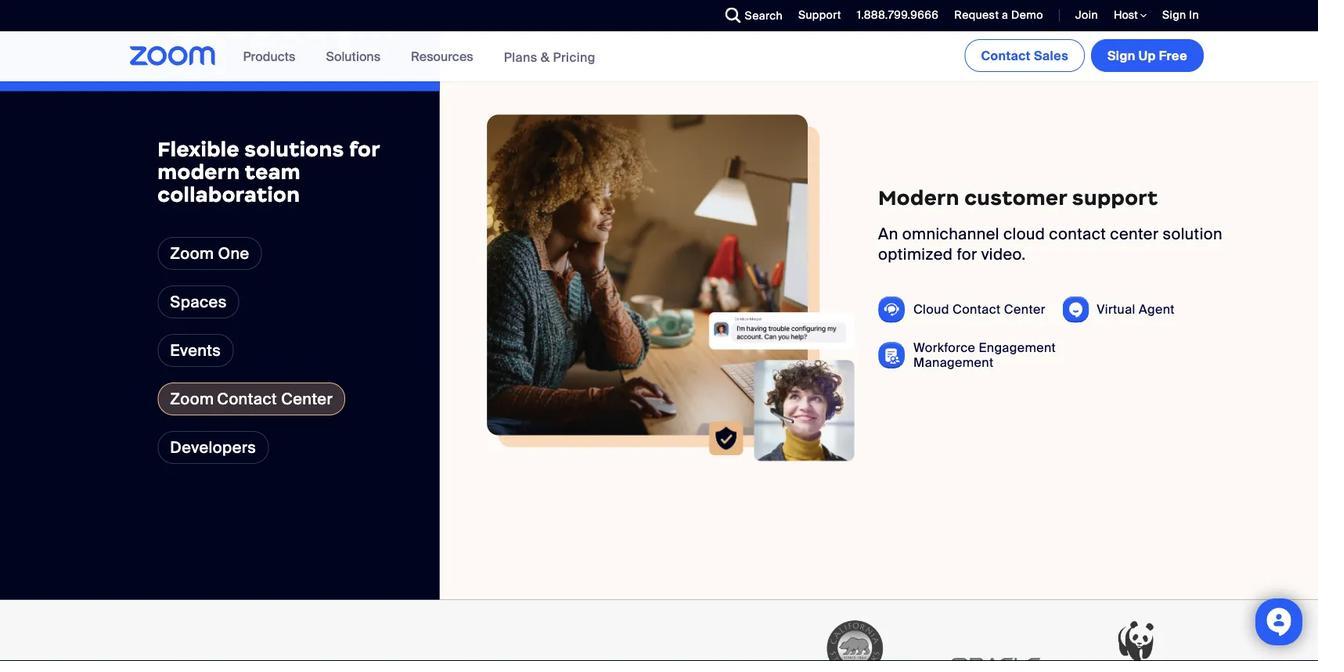 Task type: locate. For each thing, give the bounding box(es) containing it.
for right solutions
[[349, 137, 380, 162]]

management
[[914, 354, 994, 371]]

support
[[798, 8, 841, 22]]

search
[[745, 8, 783, 23]]

1 vertical spatial zoom
[[170, 389, 214, 409]]

zoom for zoom contact center
[[170, 389, 214, 409]]

for down the omnichannel
[[957, 245, 977, 265]]

zoom contact center tab
[[158, 383, 345, 416]]

center
[[1004, 301, 1046, 318], [281, 389, 333, 409]]

flexible
[[158, 137, 240, 162]]

contact
[[1049, 224, 1106, 244]]

in
[[1189, 8, 1199, 22]]

sign inside button
[[1108, 47, 1136, 64]]

sales
[[1034, 47, 1069, 64]]

1 horizontal spatial for
[[957, 245, 977, 265]]

wwf logo image
[[1082, 612, 1192, 662]]

contact sales link
[[965, 39, 1085, 72]]

zoom inside zoom contact center tab
[[170, 389, 214, 409]]

for inside an omnichannel cloud contact center solution optimized for video.
[[957, 245, 977, 265]]

join link
[[1064, 0, 1102, 31], [1076, 8, 1098, 22]]

solution
[[1163, 224, 1223, 244]]

virtual
[[1097, 301, 1136, 318]]

banner
[[111, 31, 1207, 83]]

center
[[1110, 224, 1159, 244]]

1 vertical spatial contact
[[953, 301, 1001, 318]]

demo
[[1012, 8, 1044, 22]]

cloud
[[1004, 224, 1045, 244]]

0 vertical spatial contact
[[981, 47, 1031, 64]]

virtual agent link
[[1097, 301, 1175, 318]]

contact inside 4 / 5 group
[[953, 301, 1001, 318]]

0 vertical spatial zoom
[[170, 243, 214, 263]]

modern customer support
[[878, 185, 1158, 210]]

sign left in
[[1163, 8, 1186, 22]]

one
[[218, 243, 249, 263]]

1 vertical spatial sign
[[1108, 47, 1136, 64]]

0 horizontal spatial for
[[349, 137, 380, 162]]

1 zoom from the top
[[170, 243, 214, 263]]

sign
[[1163, 8, 1186, 22], [1108, 47, 1136, 64]]

sign up free button
[[1091, 39, 1204, 72]]

join link left 'host'
[[1064, 0, 1102, 31]]

center inside tab
[[281, 389, 333, 409]]

host button
[[1114, 8, 1147, 23]]

contact for cloud contact center
[[953, 301, 1001, 318]]

team
[[245, 159, 301, 185]]

join
[[1076, 8, 1098, 22]]

center inside 4 / 5 group
[[1004, 301, 1046, 318]]

plans & pricing
[[504, 49, 596, 65]]

0 horizontal spatial center
[[281, 389, 333, 409]]

zoom one
[[170, 243, 249, 263]]

1 horizontal spatial center
[[1004, 301, 1046, 318]]

omnichannel
[[903, 224, 1000, 244]]

0 horizontal spatial sign
[[1108, 47, 1136, 64]]

2 vertical spatial contact
[[217, 389, 277, 409]]

for
[[349, 137, 380, 162], [957, 245, 977, 265]]

0 vertical spatial center
[[1004, 301, 1046, 318]]

1 vertical spatial center
[[281, 389, 333, 409]]

1 horizontal spatial sign
[[1163, 8, 1186, 22]]

support link
[[787, 0, 845, 31], [798, 8, 841, 22]]

california state parks logo image
[[800, 612, 910, 662]]

plans & pricing link
[[504, 49, 596, 65], [504, 49, 596, 65]]

zoom inside zoom one tab
[[170, 243, 214, 263]]

meetings navigation
[[962, 31, 1207, 75]]

center for cloud contact center
[[1004, 301, 1046, 318]]

0 vertical spatial for
[[349, 137, 380, 162]]

contact inside tab
[[217, 389, 277, 409]]

zoom one tab
[[158, 237, 262, 270]]

contact
[[981, 47, 1031, 64], [953, 301, 1001, 318], [217, 389, 277, 409]]

solutions button
[[326, 31, 388, 81]]

0 vertical spatial sign
[[1163, 8, 1186, 22]]

1.888.799.9666
[[857, 8, 939, 22]]

1 vertical spatial for
[[957, 245, 977, 265]]

products
[[243, 48, 295, 65]]

solutions
[[326, 48, 381, 65]]

zoom
[[170, 243, 214, 263], [170, 389, 214, 409]]

1.888.799.9666 button
[[845, 0, 943, 31], [857, 8, 939, 22]]

sign in link
[[1151, 0, 1207, 31], [1163, 8, 1199, 22]]

2 zoom from the top
[[170, 389, 214, 409]]

4 / 5 group
[[439, 0, 1318, 600]]

cloud
[[914, 301, 949, 318]]

resources button
[[411, 31, 480, 81]]

pricing
[[553, 49, 596, 65]]

video.
[[981, 245, 1026, 265]]

sign left "up"
[[1108, 47, 1136, 64]]

sign in
[[1163, 8, 1199, 22]]

request a demo link
[[943, 0, 1047, 31], [955, 8, 1044, 22]]

zoom for zoom one
[[170, 243, 214, 263]]

zoom contact center
[[170, 389, 333, 409]]



Task type: describe. For each thing, give the bounding box(es) containing it.
sign for sign up free
[[1108, 47, 1136, 64]]

engagement
[[979, 339, 1056, 356]]

resources
[[411, 48, 473, 65]]

up
[[1139, 47, 1156, 64]]

request a demo
[[955, 8, 1044, 22]]

oracle red bull logo image
[[941, 643, 1051, 662]]

products button
[[243, 31, 303, 81]]

join link up meetings navigation
[[1076, 8, 1098, 22]]

for inside flexible solutions for modern team collaboration
[[349, 137, 380, 162]]

workforce engagement management
[[914, 339, 1056, 371]]

sign for sign in
[[1163, 8, 1186, 22]]

support
[[1072, 185, 1158, 210]]

virtual agent
[[1097, 301, 1175, 318]]

solutions
[[244, 137, 344, 162]]

modern
[[878, 185, 960, 210]]

an
[[878, 224, 899, 244]]

zoom interface icon - zoom contact center image
[[630, 290, 855, 461]]

host
[[1114, 8, 1141, 22]]

workforce
[[914, 339, 976, 356]]

contact inside meetings navigation
[[981, 47, 1031, 64]]

request
[[955, 8, 999, 22]]

contact for zoom contact center
[[217, 389, 277, 409]]

zoom logo image
[[130, 46, 216, 66]]

workforce engagement management link
[[914, 339, 1059, 371]]

a
[[1002, 8, 1009, 22]]

sign up free
[[1108, 47, 1188, 64]]

free
[[1159, 47, 1188, 64]]

cloud contact center
[[914, 301, 1046, 318]]

&
[[541, 49, 550, 65]]

product information navigation
[[231, 31, 607, 83]]

banner containing contact sales
[[111, 31, 1207, 83]]

search button
[[714, 0, 787, 31]]

contact sales
[[981, 47, 1069, 64]]

agent
[[1139, 301, 1175, 318]]

servicenow logo image
[[659, 643, 769, 662]]

customer
[[965, 185, 1067, 210]]

an omnichannel cloud contact center solution optimized for video.
[[878, 224, 1223, 265]]

plans
[[504, 49, 537, 65]]

cloud contact center link
[[914, 301, 1046, 318]]

optimized
[[878, 245, 953, 265]]

collaboration
[[158, 182, 300, 207]]

modern
[[158, 159, 240, 185]]

center for zoom contact center
[[281, 389, 333, 409]]

flexible solutions for modern team collaboration
[[158, 137, 380, 207]]

flexible solutions for modern team collaboration tab list
[[158, 237, 345, 416]]



Task type: vqa. For each thing, say whether or not it's contained in the screenshot.
Solutions "DROPDOWN BUTTON"
yes



